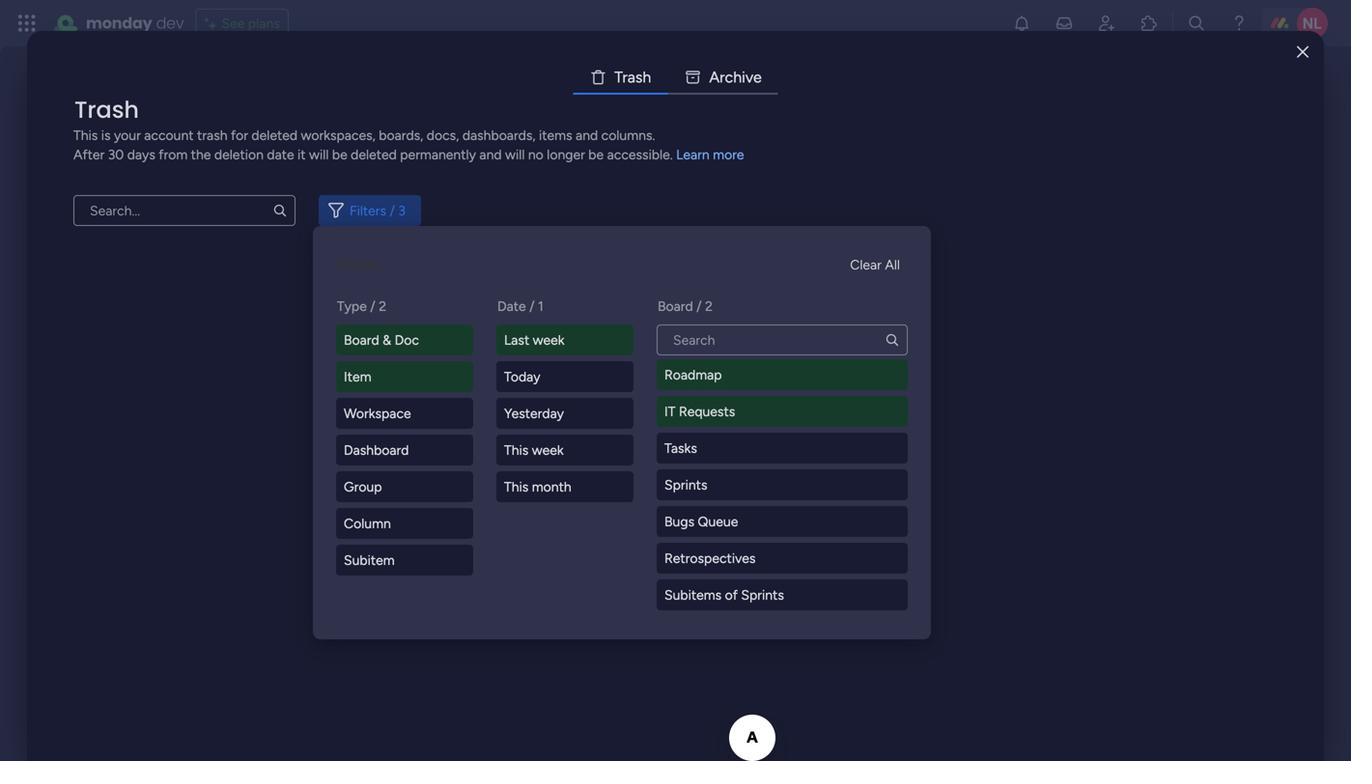 Task type: describe. For each thing, give the bounding box(es) containing it.
dashboard
[[344, 442, 409, 458]]

it
[[664, 403, 676, 420]]

this month button
[[496, 471, 634, 502]]

notifications image
[[1012, 14, 1031, 33]]

tasks
[[664, 440, 697, 456]]

last
[[504, 332, 529, 348]]

accessible.
[[607, 146, 673, 163]]

monday
[[86, 12, 152, 34]]

from
[[159, 146, 188, 163]]

date
[[497, 298, 526, 314]]

clear
[[850, 256, 882, 273]]

today
[[504, 368, 540, 385]]

/ for filters
[[390, 202, 395, 219]]

trash
[[74, 94, 139, 126]]

a
[[709, 68, 720, 86]]

yesterday
[[504, 405, 564, 422]]

search image
[[272, 203, 288, 218]]

monday dev
[[86, 12, 184, 34]]

subitems
[[664, 587, 722, 603]]

item
[[344, 368, 371, 385]]

t r a s h
[[615, 68, 651, 86]]

it
[[298, 146, 306, 163]]

v
[[745, 68, 753, 86]]

tasks button
[[657, 433, 908, 464]]

sprints inside button
[[741, 587, 784, 603]]

see plans
[[222, 15, 280, 31]]

close image
[[1297, 45, 1309, 59]]

subitems of sprints button
[[657, 579, 908, 610]]

1 horizontal spatial and
[[576, 127, 598, 143]]

search everything image
[[1187, 14, 1206, 33]]

this week
[[504, 442, 564, 458]]

retrospectives button
[[657, 543, 908, 574]]

no
[[550, 577, 582, 609]]

1 horizontal spatial deleted
[[351, 146, 397, 163]]

longer
[[547, 146, 585, 163]]

requests
[[679, 403, 735, 420]]

workspace
[[344, 405, 411, 422]]

trash
[[197, 127, 227, 143]]

inbox image
[[1055, 14, 1074, 33]]

this for this week
[[504, 442, 529, 458]]

sprints button
[[657, 469, 908, 500]]

date / 1
[[497, 298, 544, 314]]

yesterday button
[[496, 398, 634, 429]]

this inside trash this is your account trash for deleted workspaces, boards, docs, dashboards, items and columns. after 30 days from the deletion date it will be deleted permanently and will no longer be accessible. learn more
[[73, 127, 98, 143]]

filters
[[790, 618, 826, 636]]

2 be from the left
[[588, 146, 604, 163]]

roadmap button
[[657, 359, 908, 390]]

help image
[[1229, 14, 1249, 33]]

invite members image
[[1097, 14, 1116, 33]]

it requests button
[[657, 396, 908, 427]]

t
[[615, 68, 622, 86]]

this month
[[504, 479, 571, 495]]

2 for type / 2
[[379, 298, 386, 314]]

docs,
[[427, 127, 459, 143]]

type
[[337, 298, 367, 314]]

keywords
[[609, 618, 670, 636]]

3
[[398, 202, 406, 219]]

search image
[[885, 332, 900, 348]]

apps image
[[1140, 14, 1159, 33]]

0 vertical spatial deleted
[[252, 127, 298, 143]]

2 will from the left
[[505, 146, 525, 163]]

see
[[222, 15, 245, 31]]

queue
[[698, 513, 738, 530]]

i
[[742, 68, 745, 86]]

deletion
[[214, 146, 264, 163]]

board & doc button
[[336, 325, 473, 355]]

a
[[628, 68, 635, 86]]

week for this week
[[532, 442, 564, 458]]

results
[[588, 577, 665, 609]]

r for a
[[720, 68, 725, 86]]

a r c h i v e
[[709, 68, 762, 86]]

doc
[[395, 332, 419, 348]]

date
[[267, 146, 294, 163]]

last week button
[[496, 325, 634, 355]]

s
[[635, 68, 643, 86]]

retrospectives
[[664, 550, 756, 566]]

were
[[671, 577, 727, 609]]

&
[[383, 332, 391, 348]]

column button
[[336, 508, 473, 539]]

the
[[191, 146, 211, 163]]

e
[[753, 68, 762, 86]]

plans
[[248, 15, 280, 31]]

account
[[144, 127, 194, 143]]

bugs queue
[[664, 513, 738, 530]]

search
[[743, 618, 786, 636]]

select product image
[[17, 14, 37, 33]]



Task type: vqa. For each thing, say whether or not it's contained in the screenshot.
bugs
yes



Task type: locate. For each thing, give the bounding box(es) containing it.
this for this month
[[504, 479, 529, 495]]

2 r from the left
[[720, 68, 725, 86]]

/ left "1"
[[529, 298, 535, 314]]

be down 'workspaces,'
[[332, 146, 347, 163]]

learn more link
[[676, 146, 744, 163]]

try
[[525, 618, 545, 636]]

board left &
[[344, 332, 379, 348]]

/ for board
[[697, 298, 702, 314]]

h left v on the top right of page
[[733, 68, 742, 86]]

c
[[725, 68, 733, 86]]

filters for filters
[[337, 255, 379, 274]]

month
[[532, 479, 571, 495]]

this week button
[[496, 435, 634, 466]]

clear all
[[850, 256, 900, 273]]

0 horizontal spatial will
[[309, 146, 329, 163]]

filters up "type / 2"
[[337, 255, 379, 274]]

board for board / 2
[[658, 298, 693, 314]]

this left "month"
[[504, 479, 529, 495]]

/ right type
[[370, 298, 375, 314]]

type / 2
[[337, 298, 386, 314]]

2 h from the left
[[733, 68, 742, 86]]

dashboard button
[[336, 435, 473, 466]]

found
[[733, 577, 801, 609]]

0 horizontal spatial be
[[332, 146, 347, 163]]

0 vertical spatial week
[[533, 332, 565, 348]]

week up "month"
[[532, 442, 564, 458]]

None search field
[[73, 195, 296, 226], [657, 325, 908, 355], [73, 195, 296, 226], [657, 325, 908, 355]]

subitems of sprints
[[664, 587, 784, 603]]

or
[[674, 618, 687, 636]]

deleted
[[252, 127, 298, 143], [351, 146, 397, 163]]

more
[[713, 146, 744, 163]]

Search search field
[[657, 325, 908, 355]]

different
[[548, 618, 605, 636]]

column
[[344, 515, 391, 532]]

today button
[[496, 361, 634, 392]]

sprints inside button
[[664, 477, 707, 493]]

filters left 3
[[350, 202, 386, 219]]

group
[[344, 479, 382, 495]]

no
[[528, 146, 544, 163]]

0 horizontal spatial deleted
[[252, 127, 298, 143]]

2 for board / 2
[[705, 298, 713, 314]]

/ up roadmap
[[697, 298, 702, 314]]

dashboards,
[[462, 127, 536, 143]]

0 vertical spatial filters
[[350, 202, 386, 219]]

this up after
[[73, 127, 98, 143]]

week for last week
[[533, 332, 565, 348]]

for
[[231, 127, 248, 143]]

0 vertical spatial sprints
[[664, 477, 707, 493]]

item button
[[336, 361, 473, 392]]

filters inside popup button
[[350, 202, 386, 219]]

1
[[538, 298, 544, 314]]

permanently
[[400, 146, 476, 163]]

1 horizontal spatial 2
[[705, 298, 713, 314]]

1 vertical spatial deleted
[[351, 146, 397, 163]]

2 up roadmap
[[705, 298, 713, 314]]

1 be from the left
[[332, 146, 347, 163]]

will right it
[[309, 146, 329, 163]]

boards,
[[379, 127, 423, 143]]

board / 2
[[658, 298, 713, 314]]

items
[[539, 127, 572, 143]]

Search for items in the recycle bin search field
[[73, 195, 296, 226]]

no results were found try different keywords or remove search filters
[[525, 577, 826, 636]]

1 will from the left
[[309, 146, 329, 163]]

0 horizontal spatial sprints
[[664, 477, 707, 493]]

r left s
[[622, 68, 628, 86]]

workspace button
[[336, 398, 473, 429]]

/ for date
[[529, 298, 535, 314]]

0 horizontal spatial h
[[643, 68, 651, 86]]

0 horizontal spatial r
[[622, 68, 628, 86]]

1 vertical spatial filters
[[337, 255, 379, 274]]

this inside button
[[504, 442, 529, 458]]

filters / 3
[[350, 202, 406, 219]]

last week
[[504, 332, 565, 348]]

1 horizontal spatial be
[[588, 146, 604, 163]]

1 h from the left
[[643, 68, 651, 86]]

/
[[390, 202, 395, 219], [370, 298, 375, 314], [529, 298, 535, 314], [697, 298, 702, 314]]

2 2 from the left
[[705, 298, 713, 314]]

1 vertical spatial sprints
[[741, 587, 784, 603]]

this down yesterday
[[504, 442, 529, 458]]

remove
[[691, 618, 740, 636]]

board & doc
[[344, 332, 419, 348]]

deleted down boards,
[[351, 146, 397, 163]]

board inside button
[[344, 332, 379, 348]]

filters for filters / 3
[[350, 202, 386, 219]]

week right last
[[533, 332, 565, 348]]

r for t
[[622, 68, 628, 86]]

noah lott image
[[1297, 8, 1328, 39]]

is
[[101, 127, 111, 143]]

dev
[[156, 12, 184, 34]]

h
[[643, 68, 651, 86], [733, 68, 742, 86]]

subitem
[[344, 552, 395, 568]]

roadmap
[[664, 367, 722, 383]]

/ for type
[[370, 298, 375, 314]]

will left no
[[505, 146, 525, 163]]

sprints down tasks
[[664, 477, 707, 493]]

deleted up date
[[252, 127, 298, 143]]

1 horizontal spatial board
[[658, 298, 693, 314]]

filters / 3 button
[[319, 195, 421, 226]]

1 vertical spatial board
[[344, 332, 379, 348]]

bugs queue button
[[657, 506, 908, 537]]

this
[[73, 127, 98, 143], [504, 442, 529, 458], [504, 479, 529, 495]]

sprints
[[664, 477, 707, 493], [741, 587, 784, 603]]

it requests
[[664, 403, 735, 420]]

0 vertical spatial board
[[658, 298, 693, 314]]

/ inside popup button
[[390, 202, 395, 219]]

board for board & doc
[[344, 332, 379, 348]]

1 vertical spatial this
[[504, 442, 529, 458]]

workspaces,
[[301, 127, 376, 143]]

1 horizontal spatial sprints
[[741, 587, 784, 603]]

and up longer
[[576, 127, 598, 143]]

r left i at top right
[[720, 68, 725, 86]]

days
[[127, 146, 155, 163]]

and down dashboards, in the left top of the page
[[479, 146, 502, 163]]

be right longer
[[588, 146, 604, 163]]

1 horizontal spatial r
[[720, 68, 725, 86]]

0 horizontal spatial and
[[479, 146, 502, 163]]

1 2 from the left
[[379, 298, 386, 314]]

0 vertical spatial this
[[73, 127, 98, 143]]

filters
[[350, 202, 386, 219], [337, 255, 379, 274]]

1 r from the left
[[622, 68, 628, 86]]

this inside button
[[504, 479, 529, 495]]

week
[[533, 332, 565, 348], [532, 442, 564, 458]]

group button
[[336, 471, 473, 502]]

see plans button
[[196, 9, 289, 38]]

clear all button
[[842, 249, 908, 280]]

your
[[114, 127, 141, 143]]

columns.
[[601, 127, 655, 143]]

trash this is your account trash for deleted workspaces, boards, docs, dashboards, items and columns. after 30 days from the deletion date it will be deleted permanently and will no longer be accessible. learn more
[[73, 94, 744, 163]]

board up roadmap
[[658, 298, 693, 314]]

bugs
[[664, 513, 695, 530]]

of
[[725, 587, 738, 603]]

2 right type
[[379, 298, 386, 314]]

will
[[309, 146, 329, 163], [505, 146, 525, 163]]

subitem button
[[336, 545, 473, 576]]

learn
[[676, 146, 710, 163]]

1 vertical spatial week
[[532, 442, 564, 458]]

sprints right of
[[741, 587, 784, 603]]

h right a
[[643, 68, 651, 86]]

0 vertical spatial and
[[576, 127, 598, 143]]

after
[[73, 146, 105, 163]]

1 vertical spatial and
[[479, 146, 502, 163]]

0 horizontal spatial board
[[344, 332, 379, 348]]

2 vertical spatial this
[[504, 479, 529, 495]]

archive is empty image
[[511, 249, 840, 578]]

1 horizontal spatial will
[[505, 146, 525, 163]]

1 horizontal spatial h
[[733, 68, 742, 86]]

0 horizontal spatial 2
[[379, 298, 386, 314]]

/ left 3
[[390, 202, 395, 219]]



